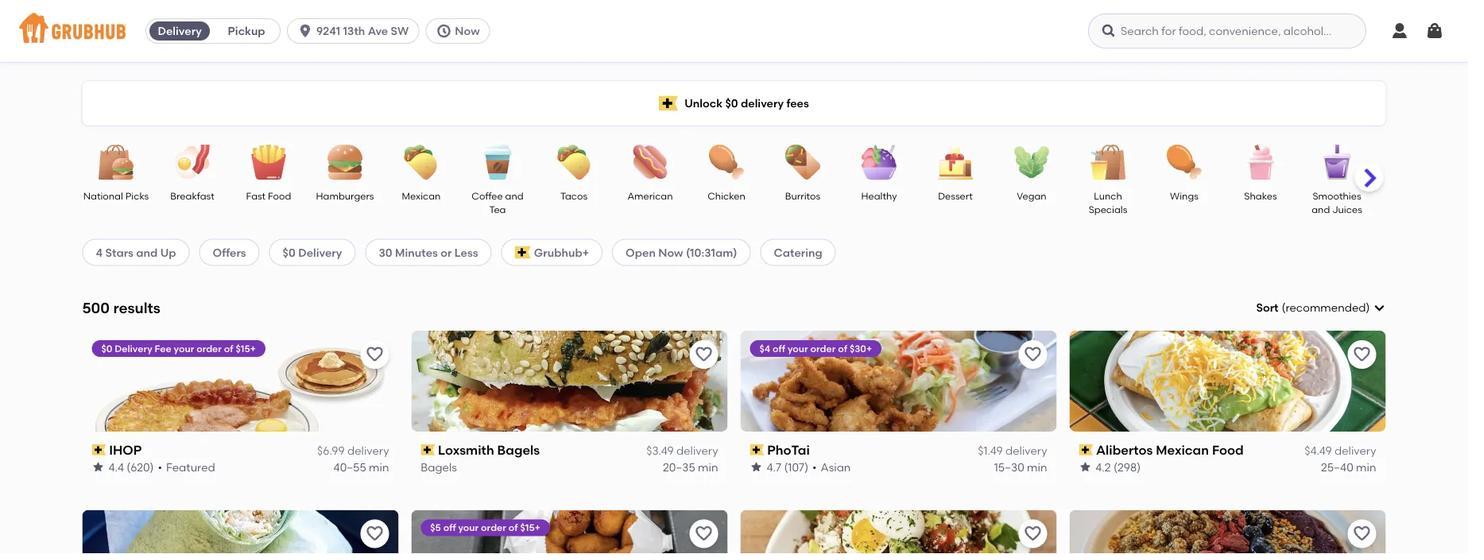 Task type: describe. For each thing, give the bounding box(es) containing it.
sort
[[1256, 301, 1279, 314]]

$5 off your order of $15+
[[431, 522, 541, 534]]

stars
[[105, 246, 134, 259]]

$6.99 delivery
[[317, 444, 389, 458]]

dessert image
[[927, 145, 983, 180]]

chicken
[[707, 190, 745, 202]]

$3.49
[[647, 444, 674, 458]]

asian
[[821, 460, 851, 474]]

national picks
[[83, 190, 149, 202]]

delivery inside button
[[158, 24, 202, 38]]

$0 for $0 delivery fee your order of $15+
[[101, 342, 112, 354]]

boss drive-in logo image
[[411, 510, 728, 554]]

4.2 (298)
[[1096, 460, 1141, 474]]

fast food
[[246, 190, 291, 202]]

lunch
[[1094, 190, 1122, 202]]

min for ihop
[[369, 460, 389, 474]]

ihop
[[109, 442, 142, 458]]

$0 delivery
[[283, 246, 342, 259]]

1 horizontal spatial now
[[658, 246, 683, 259]]

smoothies
[[1313, 190, 1361, 202]]

svg image inside 9241 13th ave sw button
[[297, 23, 313, 39]]

up
[[160, 246, 176, 259]]

30 minutes or less
[[379, 246, 478, 259]]

min for photai
[[1027, 460, 1047, 474]]

pickup button
[[213, 18, 280, 44]]

$4 off your order of $30+
[[760, 342, 872, 354]]

4 stars and up
[[96, 246, 176, 259]]

delivery button
[[146, 18, 213, 44]]

$30+
[[850, 342, 872, 354]]

minutes
[[395, 246, 438, 259]]

0 horizontal spatial and
[[136, 246, 158, 259]]

• asian
[[813, 460, 851, 474]]

results
[[113, 299, 160, 316]]

40–55 min
[[334, 460, 389, 474]]

harried & hungry logo image
[[741, 510, 1057, 554]]

1 vertical spatial food
[[1213, 442, 1244, 458]]

delivery for $0 delivery fee your order of $15+
[[115, 342, 152, 354]]

Search for food, convenience, alcohol... search field
[[1088, 14, 1367, 48]]

save this restaurant image for loxsmith bagels logo
[[694, 345, 714, 364]]

alibertos
[[1096, 442, 1153, 458]]

4.4 (620)
[[109, 460, 154, 474]]

$4.49 delivery
[[1305, 444, 1377, 458]]

lunch specials image
[[1080, 145, 1136, 180]]

delivery for alibertos mexican food
[[1335, 444, 1377, 458]]

15–30
[[994, 460, 1025, 474]]

ave
[[368, 24, 388, 38]]

burritos image
[[775, 145, 830, 180]]

$6.99
[[317, 444, 345, 458]]

healthy
[[861, 190, 897, 202]]

delivery for photai
[[1006, 444, 1047, 458]]

lunch specials
[[1089, 190, 1127, 215]]

$1.49
[[978, 444, 1003, 458]]

mexican image
[[393, 145, 449, 180]]

subscription pass image for ihop
[[92, 444, 106, 456]]

0 horizontal spatial food
[[268, 190, 291, 202]]

offers
[[213, 246, 246, 259]]

500 results
[[82, 299, 160, 316]]

open
[[626, 246, 656, 259]]

sort ( recommended )
[[1256, 301, 1370, 314]]

off for $4
[[773, 342, 786, 354]]

or
[[441, 246, 452, 259]]

healthy image
[[851, 145, 907, 180]]

• for photai
[[813, 460, 817, 474]]

vegan image
[[1004, 145, 1059, 180]]

(298)
[[1114, 460, 1141, 474]]

photai
[[767, 442, 810, 458]]

grubhub+
[[534, 246, 589, 259]]

(107)
[[784, 460, 809, 474]]

(
[[1282, 301, 1286, 314]]

0 horizontal spatial of
[[224, 342, 233, 354]]

15–30 min
[[994, 460, 1047, 474]]

breakfast
[[170, 190, 214, 202]]

3 star icon image from the left
[[1079, 461, 1092, 473]]

unlock $0 delivery fees
[[685, 96, 809, 110]]

min for loxsmith bagels
[[698, 460, 718, 474]]

$4
[[760, 342, 771, 354]]

$1.49 delivery
[[978, 444, 1047, 458]]

13th
[[343, 24, 365, 38]]

• for ihop
[[158, 460, 162, 474]]

ihop logo image
[[82, 331, 399, 432]]

your for $5 off your order of $15+
[[459, 522, 479, 534]]

sw
[[391, 24, 409, 38]]

20–35 min
[[663, 460, 718, 474]]

4
[[96, 246, 103, 259]]

$5
[[431, 522, 441, 534]]

9241
[[317, 24, 340, 38]]

vegan
[[1017, 190, 1046, 202]]

20–35
[[663, 460, 695, 474]]

subscription pass image
[[750, 444, 764, 456]]

national picks image
[[88, 145, 144, 180]]

9241 13th ave sw
[[317, 24, 409, 38]]

specials
[[1089, 204, 1127, 215]]

1 vertical spatial bagels
[[421, 460, 457, 474]]

american image
[[622, 145, 678, 180]]

now button
[[426, 18, 497, 44]]



Task type: vqa. For each thing, say whether or not it's contained in the screenshot.
$0 to the right
yes



Task type: locate. For each thing, give the bounding box(es) containing it.
delivery
[[741, 96, 784, 110], [347, 444, 389, 458], [677, 444, 718, 458], [1006, 444, 1047, 458], [1335, 444, 1377, 458]]

2 subscription pass image from the left
[[421, 444, 435, 456]]

and inside coffee and tea
[[505, 190, 523, 202]]

and up tea
[[505, 190, 523, 202]]

2 horizontal spatial your
[[788, 342, 808, 354]]

1 horizontal spatial and
[[505, 190, 523, 202]]

now right svg image
[[455, 24, 480, 38]]

and left up
[[136, 246, 158, 259]]

min
[[369, 460, 389, 474], [698, 460, 718, 474], [1027, 460, 1047, 474], [1356, 460, 1377, 474]]

delivery left pickup button
[[158, 24, 202, 38]]

1 horizontal spatial •
[[813, 460, 817, 474]]

recommended
[[1286, 301, 1366, 314]]

food right fast
[[268, 190, 291, 202]]

0 horizontal spatial subscription pass image
[[92, 444, 106, 456]]

1 horizontal spatial grubhub plus flag logo image
[[659, 96, 678, 111]]

mexican
[[402, 190, 440, 202], [1156, 442, 1209, 458]]

1 horizontal spatial bagels
[[498, 442, 540, 458]]

main navigation navigation
[[0, 0, 1468, 62]]

3 subscription pass image from the left
[[1079, 444, 1093, 456]]

less
[[455, 246, 478, 259]]

alibertos mexican food
[[1096, 442, 1244, 458]]

4.7
[[767, 460, 782, 474]]

25–40 min
[[1321, 460, 1377, 474]]

2 star icon image from the left
[[750, 461, 763, 473]]

photai  logo image
[[741, 331, 1057, 432]]

0 horizontal spatial $0
[[101, 342, 112, 354]]

40–55
[[334, 460, 366, 474]]

coffee
[[471, 190, 503, 202]]

star icon image
[[92, 461, 105, 473], [750, 461, 763, 473], [1079, 461, 1092, 473]]

catering
[[774, 246, 823, 259]]

star icon image for photai
[[750, 461, 763, 473]]

(10:31am)
[[686, 246, 737, 259]]

delivery
[[158, 24, 202, 38], [298, 246, 342, 259], [115, 342, 152, 354]]

25–40
[[1321, 460, 1354, 474]]

of for $4 off your order of $30+
[[838, 342, 848, 354]]

2 min from the left
[[698, 460, 718, 474]]

hamburgers image
[[317, 145, 372, 180]]

$0 delivery fee your order of $15+
[[101, 342, 256, 354]]

and inside smoothies and juices
[[1312, 204, 1330, 215]]

none field containing sort
[[1256, 300, 1386, 316]]

grubhub plus flag logo image left the grubhub+ at the top left
[[515, 246, 531, 259]]

0 vertical spatial grubhub plus flag logo image
[[659, 96, 678, 111]]

your right $5
[[459, 522, 479, 534]]

1 vertical spatial now
[[658, 246, 683, 259]]

2 horizontal spatial delivery
[[298, 246, 342, 259]]

0 horizontal spatial •
[[158, 460, 162, 474]]

grubhub plus flag logo image
[[659, 96, 678, 111], [515, 246, 531, 259]]

delivery up 20–35 min
[[677, 444, 718, 458]]

chicken image
[[698, 145, 754, 180]]

save this restaurant image for subshop logo
[[365, 524, 384, 544]]

1 horizontal spatial star icon image
[[750, 461, 763, 473]]

1 horizontal spatial off
[[773, 342, 786, 354]]

min right '15–30'
[[1027, 460, 1047, 474]]

2 horizontal spatial and
[[1312, 204, 1330, 215]]

$0 down 500
[[101, 342, 112, 354]]

wings image
[[1156, 145, 1212, 180]]

0 horizontal spatial now
[[455, 24, 480, 38]]

star icon image down subscription pass image
[[750, 461, 763, 473]]

coffee and tea image
[[469, 145, 525, 180]]

delivery up 15–30 min
[[1006, 444, 1047, 458]]

0 horizontal spatial off
[[444, 522, 456, 534]]

0 horizontal spatial bagels
[[421, 460, 457, 474]]

of for $5 off your order of $15+
[[509, 522, 518, 534]]

and down smoothies
[[1312, 204, 1330, 215]]

alibertos mexican food logo image
[[1070, 331, 1386, 432]]

your for $4 off your order of $30+
[[788, 342, 808, 354]]

1 subscription pass image from the left
[[92, 444, 106, 456]]

0 vertical spatial off
[[773, 342, 786, 354]]

order for $5 off your order of $15+
[[481, 522, 507, 534]]

mexican down mexican image
[[402, 190, 440, 202]]

• right (620)
[[158, 460, 162, 474]]

$4.49
[[1305, 444, 1332, 458]]

1 vertical spatial $0
[[283, 246, 296, 259]]

4.2
[[1096, 460, 1111, 474]]

coffee and tea
[[471, 190, 523, 215]]

of left $30+
[[838, 342, 848, 354]]

0 vertical spatial $15+
[[236, 342, 256, 354]]

1 horizontal spatial order
[[481, 522, 507, 534]]

star icon image left 4.2 on the right of the page
[[1079, 461, 1092, 473]]

order right $5
[[481, 522, 507, 534]]

off right $4 at the right bottom
[[773, 342, 786, 354]]

order right fee
[[196, 342, 222, 354]]

30
[[379, 246, 392, 259]]

2 vertical spatial $0
[[101, 342, 112, 354]]

juices
[[1332, 204, 1362, 215]]

dessert
[[938, 190, 973, 202]]

1 vertical spatial delivery
[[298, 246, 342, 259]]

your right fee
[[174, 342, 194, 354]]

subscription pass image for alibertos mexican food
[[1079, 444, 1093, 456]]

now right open
[[658, 246, 683, 259]]

order
[[196, 342, 222, 354], [811, 342, 836, 354], [481, 522, 507, 534]]

pickup
[[228, 24, 265, 38]]

subscription pass image
[[92, 444, 106, 456], [421, 444, 435, 456], [1079, 444, 1093, 456]]

grubhub plus flag logo image for unlock $0 delivery fees
[[659, 96, 678, 111]]

0 vertical spatial now
[[455, 24, 480, 38]]

bagels right loxsmith
[[498, 442, 540, 458]]

500
[[82, 299, 110, 316]]

4 min from the left
[[1356, 460, 1377, 474]]

$0 right offers
[[283, 246, 296, 259]]

delivery left fees
[[741, 96, 784, 110]]

0 vertical spatial mexican
[[402, 190, 440, 202]]

grubhub plus flag logo image left unlock
[[659, 96, 678, 111]]

american
[[627, 190, 673, 202]]

• right (107)
[[813, 460, 817, 474]]

None field
[[1256, 300, 1386, 316]]

grubhub plus flag logo image for grubhub+
[[515, 246, 531, 259]]

loxsmith bagels
[[438, 442, 540, 458]]

min right the 20–35
[[698, 460, 718, 474]]

1 • from the left
[[158, 460, 162, 474]]

1 vertical spatial $15+
[[520, 522, 541, 534]]

featured
[[166, 460, 215, 474]]

off for $5
[[444, 522, 456, 534]]

save this restaurant button
[[361, 340, 389, 369], [690, 340, 718, 369], [1019, 340, 1047, 369], [1348, 340, 1377, 369], [361, 520, 389, 548], [690, 520, 718, 548], [1019, 520, 1047, 548], [1348, 520, 1377, 548]]

your
[[174, 342, 194, 354], [788, 342, 808, 354], [459, 522, 479, 534]]

delivery for $0 delivery
[[298, 246, 342, 259]]

mexican right alibertos
[[1156, 442, 1209, 458]]

breakfast image
[[164, 145, 220, 180]]

star icon image left 4.4
[[92, 461, 105, 473]]

subshop logo image
[[82, 510, 399, 554]]

national
[[83, 190, 123, 202]]

and
[[505, 190, 523, 202], [1312, 204, 1330, 215], [136, 246, 158, 259]]

1 horizontal spatial $0
[[283, 246, 296, 259]]

2 horizontal spatial subscription pass image
[[1079, 444, 1093, 456]]

2 horizontal spatial $0
[[725, 96, 738, 110]]

delivery up 25–40 min
[[1335, 444, 1377, 458]]

2 horizontal spatial of
[[838, 342, 848, 354]]

1 min from the left
[[369, 460, 389, 474]]

bagels
[[498, 442, 540, 458], [421, 460, 457, 474]]

delivery for ihop
[[347, 444, 389, 458]]

save this restaurant image for harried & hungry logo
[[1024, 524, 1043, 544]]

1 vertical spatial grubhub plus flag logo image
[[515, 246, 531, 259]]

)
[[1366, 301, 1370, 314]]

• featured
[[158, 460, 215, 474]]

1 horizontal spatial of
[[509, 522, 518, 534]]

fees
[[787, 96, 809, 110]]

(620)
[[127, 460, 154, 474]]

burritos
[[785, 190, 820, 202]]

subscription pass image left loxsmith
[[421, 444, 435, 456]]

delivery down hamburgers at the left of the page
[[298, 246, 342, 259]]

0 horizontal spatial your
[[174, 342, 194, 354]]

subscription pass image left alibertos
[[1079, 444, 1093, 456]]

4.4
[[109, 460, 124, 474]]

svg image
[[436, 23, 452, 39]]

food
[[268, 190, 291, 202], [1213, 442, 1244, 458]]

1 horizontal spatial $15+
[[520, 522, 541, 534]]

bagels down loxsmith
[[421, 460, 457, 474]]

of right fee
[[224, 342, 233, 354]]

2 vertical spatial delivery
[[115, 342, 152, 354]]

2 vertical spatial and
[[136, 246, 158, 259]]

0 horizontal spatial mexican
[[402, 190, 440, 202]]

order for $4 off your order of $30+
[[811, 342, 836, 354]]

smoothies and juices image
[[1309, 145, 1365, 180]]

1 horizontal spatial mexican
[[1156, 442, 1209, 458]]

min right 40–55
[[369, 460, 389, 474]]

0 vertical spatial and
[[505, 190, 523, 202]]

4.7 (107)
[[767, 460, 809, 474]]

0 vertical spatial food
[[268, 190, 291, 202]]

tacos image
[[546, 145, 601, 180]]

wings
[[1170, 190, 1198, 202]]

delivery for loxsmith bagels
[[677, 444, 718, 458]]

svg image
[[1391, 21, 1410, 41], [1426, 21, 1445, 41], [297, 23, 313, 39], [1101, 23, 1117, 39], [1373, 301, 1386, 314]]

loxsmith
[[438, 442, 494, 458]]

$3.49 delivery
[[647, 444, 718, 458]]

food down alibertos mexican food logo
[[1213, 442, 1244, 458]]

star icon image for ihop
[[92, 461, 105, 473]]

0 vertical spatial bagels
[[498, 442, 540, 458]]

0 horizontal spatial star icon image
[[92, 461, 105, 473]]

0 horizontal spatial delivery
[[115, 342, 152, 354]]

delivery up 40–55 min
[[347, 444, 389, 458]]

0 vertical spatial $0
[[725, 96, 738, 110]]

subscription pass image left ihop
[[92, 444, 106, 456]]

of
[[224, 342, 233, 354], [838, 342, 848, 354], [509, 522, 518, 534]]

delivery left fee
[[115, 342, 152, 354]]

0 horizontal spatial order
[[196, 342, 222, 354]]

shakes
[[1244, 190, 1277, 202]]

min right 25–40
[[1356, 460, 1377, 474]]

1 vertical spatial off
[[444, 522, 456, 534]]

tea
[[489, 204, 506, 215]]

$0 for $0 delivery
[[283, 246, 296, 259]]

1 vertical spatial and
[[1312, 204, 1330, 215]]

1 star icon image from the left
[[92, 461, 105, 473]]

your right $4 at the right bottom
[[788, 342, 808, 354]]

shakes image
[[1233, 145, 1288, 180]]

unlock
[[685, 96, 723, 110]]

2 horizontal spatial star icon image
[[1079, 461, 1092, 473]]

order left $30+
[[811, 342, 836, 354]]

9241 13th ave sw button
[[287, 18, 426, 44]]

now inside button
[[455, 24, 480, 38]]

1 horizontal spatial subscription pass image
[[421, 444, 435, 456]]

off right $5
[[444, 522, 456, 534]]

0 horizontal spatial $15+
[[236, 342, 256, 354]]

0 vertical spatial delivery
[[158, 24, 202, 38]]

$0 right unlock
[[725, 96, 738, 110]]

1 horizontal spatial delivery
[[158, 24, 202, 38]]

min for alibertos mexican food
[[1356, 460, 1377, 474]]

1 vertical spatial mexican
[[1156, 442, 1209, 458]]

of right $5
[[509, 522, 518, 534]]

fast food image
[[240, 145, 296, 180]]

1 horizontal spatial food
[[1213, 442, 1244, 458]]

hamburgers
[[316, 190, 374, 202]]

$0
[[725, 96, 738, 110], [283, 246, 296, 259], [101, 342, 112, 354]]

loxsmith bagels logo image
[[411, 331, 728, 432]]

2 • from the left
[[813, 460, 817, 474]]

smoothies and juices
[[1312, 190, 1362, 215]]

1 horizontal spatial your
[[459, 522, 479, 534]]

save this restaurant image
[[365, 345, 384, 364], [694, 345, 714, 364], [365, 524, 384, 544], [1024, 524, 1043, 544]]

2 horizontal spatial order
[[811, 342, 836, 354]]

picks
[[125, 190, 149, 202]]

fast
[[246, 190, 265, 202]]

and for smoothies and juices
[[1312, 204, 1330, 215]]

fit bar superfood cafe logo image
[[1070, 510, 1386, 554]]

fee
[[155, 342, 171, 354]]

3 min from the left
[[1027, 460, 1047, 474]]

subscription pass image for loxsmith bagels
[[421, 444, 435, 456]]

off
[[773, 342, 786, 354], [444, 522, 456, 534]]

open now (10:31am)
[[626, 246, 737, 259]]

save this restaurant image
[[1024, 345, 1043, 364], [1353, 345, 1372, 364], [694, 524, 714, 544], [1353, 524, 1372, 544]]

and for coffee and tea
[[505, 190, 523, 202]]

$15+
[[236, 342, 256, 354], [520, 522, 541, 534]]

0 horizontal spatial grubhub plus flag logo image
[[515, 246, 531, 259]]



